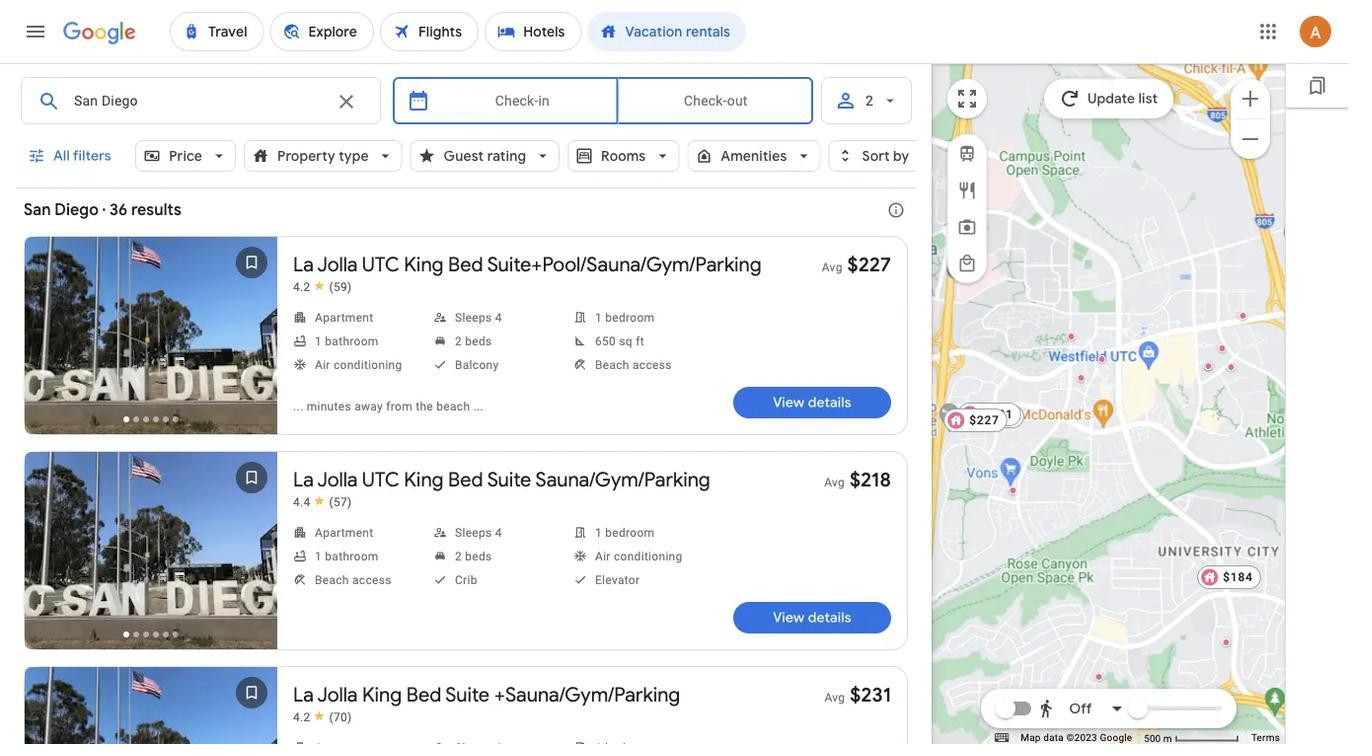 Task type: locate. For each thing, give the bounding box(es) containing it.
1 vertical spatial $227
[[970, 414, 1000, 427]]

back image
[[27, 316, 74, 363], [27, 531, 74, 579]]

view details
[[773, 394, 852, 412], [773, 609, 852, 627]]

Search for places, hotels and more text field
[[73, 78, 323, 123]]

0 horizontal spatial $231
[[850, 682, 891, 707]]

1 details from the top
[[808, 394, 852, 412]]

1 photos list from the top
[[25, 237, 277, 454]]

4.2 left (59) in the left top of the page
[[293, 280, 311, 294]]

(70)
[[329, 710, 352, 724]]

0 vertical spatial $231
[[984, 408, 1014, 422]]

1 4.2 from the top
[[293, 280, 311, 294]]

view details up 'avg $231'
[[773, 609, 852, 627]]

learn more about these results image
[[873, 187, 920, 234]]

1 horizontal spatial $231
[[984, 408, 1014, 422]]

view details button up avg $218
[[734, 387, 891, 419]]

0 vertical spatial 4.2
[[293, 280, 311, 294]]

map
[[1021, 732, 1041, 744]]

2 button
[[821, 77, 912, 124]]

avg for $231
[[825, 691, 845, 704]]

view details up avg $218
[[773, 394, 852, 412]]

4.4 out of 5 stars from 57 reviews image
[[293, 494, 352, 510]]

0 vertical spatial next image
[[228, 316, 275, 363]]

avg
[[822, 260, 843, 274], [824, 475, 845, 489], [825, 691, 845, 704]]

1 vertical spatial next image
[[228, 531, 275, 579]]

2 view details button from the top
[[734, 602, 891, 634]]

details
[[808, 394, 852, 412], [808, 609, 852, 627]]

2 view details from the top
[[773, 609, 852, 627]]

zoom out map image
[[1239, 127, 1263, 151]]

©2023
[[1067, 732, 1098, 744]]

list
[[1139, 90, 1158, 108]]

all filters button
[[16, 132, 127, 180]]

avg inside avg $227
[[822, 260, 843, 274]]

next image
[[228, 316, 275, 363], [228, 531, 275, 579]]

1 horizontal spatial $227
[[970, 414, 1000, 427]]

0 horizontal spatial $218
[[850, 467, 891, 492]]

0 vertical spatial view
[[773, 394, 805, 412]]

2
[[866, 92, 874, 109]]

0 horizontal spatial $227
[[848, 252, 891, 277]]

0 vertical spatial photo 1 image
[[25, 237, 277, 434]]

view details button
[[734, 387, 891, 419], [734, 602, 891, 634]]

2 vertical spatial avg
[[825, 691, 845, 704]]

$227
[[848, 252, 891, 277], [970, 414, 1000, 427]]

avg $227
[[822, 252, 891, 277]]

photos list
[[25, 237, 277, 454], [25, 452, 277, 669], [25, 667, 277, 744]]

1 vertical spatial details
[[808, 609, 852, 627]]

details up 'avg $231'
[[808, 609, 852, 627]]

2 photo 1 image from the top
[[25, 452, 277, 650]]

1 photo 1 image from the top
[[25, 237, 277, 434]]

property type
[[277, 147, 368, 165]]

2 4.2 from the top
[[293, 710, 311, 724]]

2 view details link from the top
[[734, 602, 891, 634]]

la jolla/utc, san diego- close to ucsd- private, furnished, beautiful room. image
[[1223, 639, 1231, 647]]

amenities
[[720, 147, 787, 165]]

off button
[[1034, 685, 1130, 733]]

sort by
[[862, 147, 909, 165]]

$184 link
[[1198, 566, 1261, 589]]

$218 inside map region
[[986, 410, 1017, 424]]

sort by button
[[828, 132, 943, 180]]

zoom in map image
[[1239, 87, 1263, 110]]

oakwood apartments at la jolla utc san diego image
[[1068, 333, 1076, 341]]

1 view details link from the top
[[734, 387, 891, 419]]

photo 1 image
[[25, 237, 277, 434], [25, 452, 277, 650], [25, 667, 277, 744]]

4.2
[[293, 280, 311, 294], [293, 710, 311, 724]]

2 back image from the top
[[27, 531, 74, 579]]

1 next image from the top
[[228, 316, 275, 363]]

view for $227
[[773, 394, 805, 412]]

by
[[893, 147, 909, 165]]

view details button up 'avg $231'
[[734, 602, 891, 634]]

sort
[[862, 147, 890, 165]]

1 view from the top
[[773, 394, 805, 412]]

next image down save la jolla utc king bed suite sauna/gym/parking to collection icon
[[228, 531, 275, 579]]

all filters
[[53, 147, 111, 165]]

4.2 inside image
[[293, 280, 311, 294]]

view details link up avg $218
[[734, 387, 891, 419]]

avg for $227
[[822, 260, 843, 274]]

$184
[[1223, 571, 1254, 584]]

next image for $218
[[228, 531, 275, 579]]

3 bedroom  la jolla oasis !! image
[[1205, 362, 1213, 370]]

guest rating button
[[410, 132, 559, 180]]

view details link
[[734, 387, 891, 419], [734, 602, 891, 634]]

1 vertical spatial $218
[[850, 467, 891, 492]]

guest rating
[[443, 147, 526, 165]]

4.2 inside image
[[293, 710, 311, 724]]

update
[[1088, 90, 1135, 108]]

1 vertical spatial photo 1 image
[[25, 452, 277, 650]]

next image down the save la jolla utc king bed suite+pool/sauna/gym/parking to collection icon on the top left
[[228, 316, 275, 363]]

4.2 left (70)
[[293, 710, 311, 724]]

photos list for $227
[[25, 237, 277, 454]]

1 vertical spatial back image
[[27, 531, 74, 579]]

1 vertical spatial $231
[[850, 682, 891, 707]]

view details link for $227
[[734, 387, 891, 419]]

$218
[[986, 410, 1017, 424], [850, 467, 891, 492]]

0 vertical spatial view details
[[773, 394, 852, 412]]

2 view from the top
[[773, 609, 805, 627]]

price button
[[135, 132, 236, 180]]

1 vertical spatial avg
[[824, 475, 845, 489]]

0 vertical spatial view details link
[[734, 387, 891, 419]]

0 vertical spatial view details button
[[734, 387, 891, 419]]

1 vertical spatial view details link
[[734, 602, 891, 634]]

2 photos list from the top
[[25, 452, 277, 669]]

2 next image from the top
[[228, 531, 275, 579]]

view details button for $227
[[734, 387, 891, 419]]

Check-in text field
[[442, 78, 603, 123]]

back image for $227
[[27, 316, 74, 363]]

1 vertical spatial view
[[773, 609, 805, 627]]

1 vertical spatial 4.2
[[293, 710, 311, 724]]

0 vertical spatial details
[[808, 394, 852, 412]]

filters
[[73, 147, 111, 165]]

(59)
[[329, 280, 352, 294]]

avg inside avg $218
[[824, 475, 845, 489]]

1 horizontal spatial $218
[[986, 410, 1017, 424]]

avg inside 'avg $231'
[[825, 691, 845, 704]]

2 vertical spatial photo 1 image
[[25, 667, 277, 744]]

4.4
[[293, 495, 311, 509]]

save la jolla utc king bed suite+pool/sauna/gym/parking to collection image
[[228, 239, 275, 286]]

view for $218
[[773, 609, 805, 627]]

details up avg $218
[[808, 394, 852, 412]]

4.2 for $227
[[293, 280, 311, 294]]

0 vertical spatial $218
[[986, 410, 1017, 424]]

details for $227
[[808, 394, 852, 412]]

0 vertical spatial avg
[[822, 260, 843, 274]]

1 view details button from the top
[[734, 387, 891, 419]]

san
[[24, 200, 51, 220]]

3 photos list from the top
[[25, 667, 277, 744]]

back image for $218
[[27, 531, 74, 579]]

newly renovated cozy condo in sunny la jolla/utc-san diego, fully furnished! image
[[1078, 374, 1085, 382]]

1 vertical spatial view details
[[773, 609, 852, 627]]

1 view details from the top
[[773, 394, 852, 412]]

data
[[1044, 732, 1064, 744]]

2 details from the top
[[808, 609, 852, 627]]

view details link up 'avg $231'
[[734, 602, 891, 634]]

$231
[[984, 408, 1014, 422], [850, 682, 891, 707]]

0 vertical spatial back image
[[27, 316, 74, 363]]

1 back image from the top
[[27, 316, 74, 363]]

1 vertical spatial view details button
[[734, 602, 891, 634]]

view
[[773, 394, 805, 412], [773, 609, 805, 627]]



Task type: vqa. For each thing, say whether or not it's contained in the screenshot.
'off'
yes



Task type: describe. For each thing, give the bounding box(es) containing it.
next image for $227
[[228, 316, 275, 363]]

type
[[338, 147, 368, 165]]

diego · 36
[[55, 200, 127, 220]]

$227 inside map region
[[970, 414, 1000, 427]]

rooms button
[[567, 132, 679, 180]]

photo 1 image for $218
[[25, 452, 277, 650]]

penthouse 2 bedroom! jacuzzi! free parking! image
[[1219, 345, 1227, 352]]

4.2 for $231
[[293, 710, 311, 724]]

update list
[[1088, 90, 1158, 108]]

google
[[1100, 732, 1133, 744]]

san diego 3 bedroom townhome , close to utc, shores and major attractions image
[[1009, 487, 1017, 495]]

view details button for $218
[[734, 602, 891, 634]]

property
[[277, 147, 335, 165]]

update list button
[[1044, 79, 1174, 118]]

avg $231
[[825, 682, 891, 707]]

avg for $218
[[824, 475, 845, 489]]

view larger map image
[[956, 87, 979, 111]]

save la jolla king bed suite +sauna/gym/parking to collection image
[[228, 669, 275, 717]]

luxurious dual master suites w/king beds. pool/spa image
[[1239, 312, 1247, 320]]

clear image
[[335, 90, 358, 114]]

0 vertical spatial $227
[[848, 252, 891, 277]]

luxury 1 bed w/ rooftop pool image
[[1098, 355, 1106, 363]]

photos list for $218
[[25, 452, 277, 669]]

$227 link
[[944, 409, 1008, 432]]

remodeled cozy single story home great for hosting adults and kids. image
[[1095, 673, 1103, 681]]

save la jolla utc king bed suite sauna/gym/parking to collection image
[[228, 454, 275, 502]]

$231 inside map region
[[984, 408, 1014, 422]]

(57)
[[329, 495, 352, 509]]

photo 1 image for $227
[[25, 237, 277, 434]]

map data ©2023 google
[[1021, 732, 1133, 744]]

Check-out text field
[[634, 78, 798, 123]]

view details for $227
[[773, 394, 852, 412]]

gorgeous dual master suites! spa l pool l parking image
[[1228, 363, 1236, 371]]

rating
[[487, 147, 526, 165]]

results
[[131, 200, 182, 220]]

san diego · 36 results
[[24, 200, 182, 220]]

filters form
[[16, 63, 943, 199]]

property type button
[[243, 132, 402, 180]]

off
[[1070, 700, 1092, 718]]

3 bedroom  la jolla oasis !! image
[[1205, 362, 1213, 370]]

$231 link
[[958, 403, 1022, 426]]

details for $218
[[808, 609, 852, 627]]

guest
[[443, 147, 483, 165]]

avg $218
[[824, 467, 891, 492]]

3 photo 1 image from the top
[[25, 667, 277, 744]]

4.2 out of 5 stars from 70 reviews image
[[293, 709, 352, 725]]

4.2 out of 5 stars from 59 reviews image
[[293, 279, 352, 295]]

view details link for $218
[[734, 602, 891, 634]]

map region
[[751, 0, 1350, 744]]

main menu image
[[24, 20, 47, 43]]

all
[[53, 147, 70, 165]]

amenities button
[[687, 132, 820, 180]]

terms
[[1252, 732, 1280, 744]]

view details for $218
[[773, 609, 852, 627]]

terms link
[[1252, 732, 1280, 744]]

price
[[168, 147, 202, 165]]

keyboard shortcuts image
[[995, 734, 1009, 742]]

rooms
[[601, 147, 645, 165]]

$218 link
[[961, 405, 1024, 428]]



